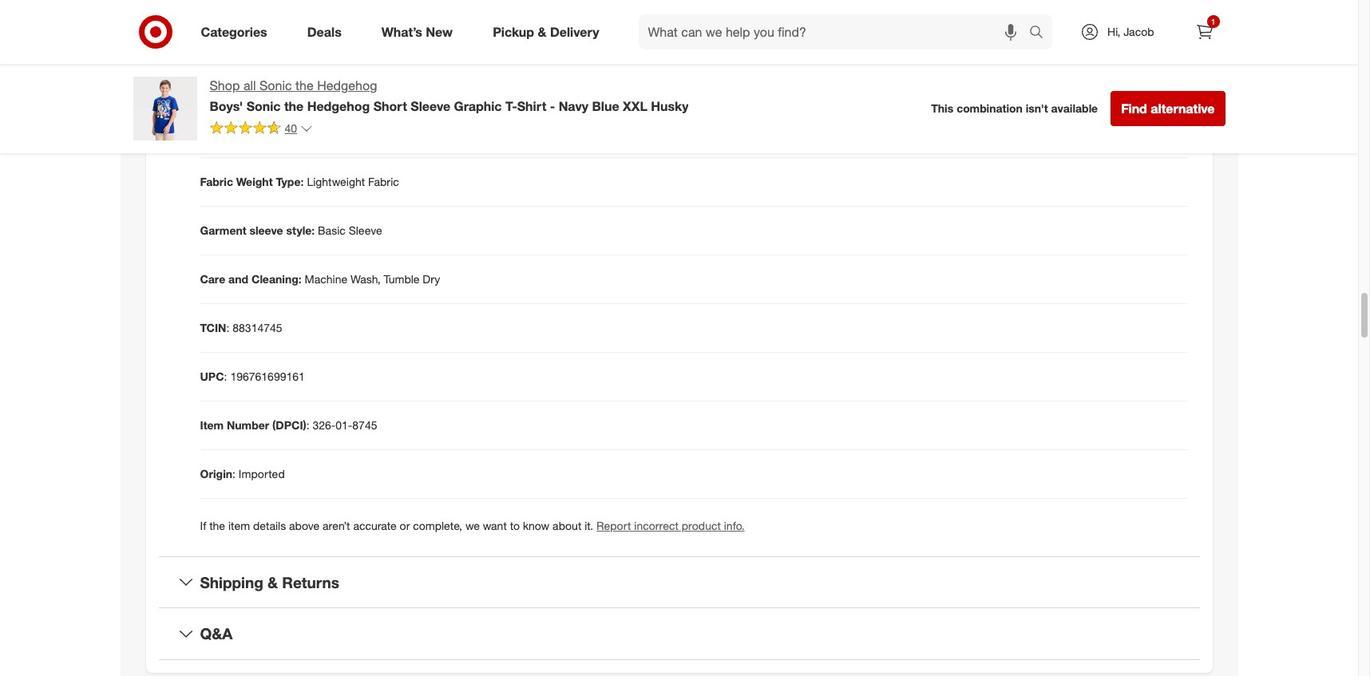 Task type: vqa. For each thing, say whether or not it's contained in the screenshot.


Task type: locate. For each thing, give the bounding box(es) containing it.
sonic down neckline: no collar, crew
[[247, 98, 281, 114]]

tumble
[[384, 272, 420, 286]]

88314745
[[233, 321, 282, 334]]

0 horizontal spatial &
[[268, 573, 278, 592]]

sleeve right basic
[[349, 223, 382, 237]]

shipping & returns
[[200, 573, 339, 592]]

1 vertical spatial graphic
[[454, 98, 502, 114]]

1 vertical spatial &
[[268, 573, 278, 592]]

1 item from the top
[[200, 29, 224, 42]]

& right pickup
[[538, 24, 547, 40]]

& left returns
[[268, 573, 278, 592]]

0 vertical spatial garment
[[200, 126, 247, 140]]

:
[[226, 321, 230, 334], [224, 370, 227, 383], [307, 418, 310, 432], [233, 467, 236, 481]]

neckline:
[[200, 77, 249, 91]]

garment for garment sleeve style: basic sleeve
[[200, 223, 247, 237]]

: left 196761699161 on the bottom left of page
[[224, 370, 227, 383]]

item left style:
[[200, 29, 224, 42]]

style:
[[227, 29, 257, 42]]

search
[[1023, 25, 1061, 41]]

graphic left t-
[[454, 98, 502, 114]]

item number (dpci) : 326-01-8745
[[200, 418, 377, 432]]

1 horizontal spatial graphic
[[454, 98, 502, 114]]

product
[[682, 519, 721, 533]]

& for pickup
[[538, 24, 547, 40]]

1 garment from the top
[[200, 126, 247, 140]]

40 link
[[210, 121, 313, 139]]

hedgehog up "pocket"
[[307, 98, 370, 114]]

tcin
[[200, 321, 226, 334]]

garment left 'sleeve'
[[200, 223, 247, 237]]

jacob
[[1124, 25, 1155, 38]]

husky
[[651, 98, 689, 114]]

: left imported at the left bottom of page
[[233, 467, 236, 481]]

about
[[553, 519, 582, 533]]

fabric right lightweight
[[368, 175, 399, 188]]

0 vertical spatial &
[[538, 24, 547, 40]]

report incorrect product info. button
[[597, 518, 745, 534]]

0 horizontal spatial graphic
[[260, 29, 299, 42]]

no left "pocket"
[[293, 126, 307, 140]]

aren't
[[323, 519, 350, 533]]

short
[[374, 98, 407, 114]]

sleeve inside shop all sonic the hedgehog boys' sonic the hedgehog short sleeve graphic t-shirt - navy blue xxl husky
[[411, 98, 451, 114]]

0 vertical spatial graphic
[[260, 29, 299, 42]]

garment
[[200, 126, 247, 140], [200, 223, 247, 237]]

details
[[253, 519, 286, 533]]

0 horizontal spatial sleeve
[[349, 223, 382, 237]]

deals
[[307, 24, 342, 40]]

graphic left tees
[[260, 29, 299, 42]]

navy
[[559, 98, 589, 114]]

1
[[1212, 17, 1216, 26]]

item for item number (dpci) : 326-01-8745
[[200, 418, 224, 432]]

40
[[285, 121, 297, 135]]

or
[[400, 519, 410, 533]]

sleeve right short
[[411, 98, 451, 114]]

& for shipping
[[268, 573, 278, 592]]

: left the 326-
[[307, 418, 310, 432]]

item
[[228, 519, 250, 533]]

all
[[244, 77, 256, 93]]

0 vertical spatial item
[[200, 29, 224, 42]]

upc : 196761699161
[[200, 370, 305, 383]]

0 vertical spatial no
[[252, 77, 267, 91]]

collar,
[[270, 77, 301, 91]]

origin : imported
[[200, 467, 285, 481]]

2 vertical spatial the
[[209, 519, 225, 533]]

blue
[[592, 98, 620, 114]]

no left collar,
[[252, 77, 267, 91]]

sonic
[[260, 77, 292, 93], [247, 98, 281, 114]]

number
[[227, 418, 269, 432]]

2 garment from the top
[[200, 223, 247, 237]]

find alternative button
[[1111, 91, 1226, 126]]

0 vertical spatial sleeve
[[411, 98, 451, 114]]

the
[[296, 77, 314, 93], [284, 98, 304, 114], [209, 519, 225, 533]]

fabric left "weight"
[[200, 175, 233, 188]]

1 vertical spatial item
[[200, 418, 224, 432]]

item for item style: graphic tees
[[200, 29, 224, 42]]

1 horizontal spatial no
[[293, 126, 307, 140]]

graphic
[[260, 29, 299, 42], [454, 98, 502, 114]]

: left 88314745
[[226, 321, 230, 334]]

(dpci)
[[273, 418, 307, 432]]

crew
[[304, 77, 330, 91]]

-
[[550, 98, 556, 114]]

sleeve
[[411, 98, 451, 114], [349, 223, 382, 237]]

garment for garment details: no pocket
[[200, 126, 247, 140]]

sonic right all
[[260, 77, 292, 93]]

report
[[597, 519, 632, 533]]

hedgehog up short
[[317, 77, 377, 93]]

isn't
[[1026, 102, 1049, 115]]

2 item from the top
[[200, 418, 224, 432]]

know
[[523, 519, 550, 533]]

1 vertical spatial garment
[[200, 223, 247, 237]]

pickup & delivery link
[[479, 14, 620, 50]]

returns
[[282, 573, 339, 592]]

machine
[[305, 272, 348, 286]]

no
[[252, 77, 267, 91], [293, 126, 307, 140]]

fabric weight type: lightweight fabric
[[200, 175, 399, 188]]

style:
[[286, 223, 315, 237]]

tees
[[302, 29, 325, 42]]

1 vertical spatial hedgehog
[[307, 98, 370, 114]]

hedgehog
[[317, 77, 377, 93], [307, 98, 370, 114]]

1 horizontal spatial fabric
[[368, 175, 399, 188]]

item
[[200, 29, 224, 42], [200, 418, 224, 432]]

& inside 'dropdown button'
[[268, 573, 278, 592]]

available
[[1052, 102, 1099, 115]]

incorrect
[[635, 519, 679, 533]]

fabric
[[200, 175, 233, 188], [368, 175, 399, 188]]

categories link
[[187, 14, 287, 50]]

0 vertical spatial hedgehog
[[317, 77, 377, 93]]

1 horizontal spatial &
[[538, 24, 547, 40]]

0 horizontal spatial fabric
[[200, 175, 233, 188]]

type:
[[276, 175, 304, 188]]

garment down boys'
[[200, 126, 247, 140]]

above
[[289, 519, 320, 533]]

item left number at the bottom left of page
[[200, 418, 224, 432]]

1 horizontal spatial sleeve
[[411, 98, 451, 114]]

and
[[229, 272, 249, 286]]



Task type: describe. For each thing, give the bounding box(es) containing it.
what's new link
[[368, 14, 473, 50]]

1 link
[[1188, 14, 1223, 50]]

categories
[[201, 24, 267, 40]]

neckline: no collar, crew
[[200, 77, 330, 91]]

garment details: no pocket
[[200, 126, 345, 140]]

item style: graphic tees
[[200, 29, 325, 42]]

image of boys' sonic the hedgehog short sleeve graphic t-shirt - navy blue xxl husky image
[[133, 77, 197, 141]]

origin
[[200, 467, 233, 481]]

shipping & returns button
[[159, 557, 1200, 608]]

alternative
[[1152, 101, 1216, 117]]

upc
[[200, 370, 224, 383]]

deals link
[[294, 14, 362, 50]]

0 horizontal spatial no
[[252, 77, 267, 91]]

complete,
[[413, 519, 463, 533]]

what's new
[[382, 24, 453, 40]]

delivery
[[550, 24, 600, 40]]

info.
[[724, 519, 745, 533]]

search button
[[1023, 14, 1061, 53]]

1 vertical spatial sleeve
[[349, 223, 382, 237]]

wash,
[[351, 272, 381, 286]]

196761699161
[[230, 370, 305, 383]]

0 vertical spatial sonic
[[260, 77, 292, 93]]

find alternative
[[1122, 101, 1216, 117]]

: for 196761699161
[[224, 370, 227, 383]]

it.
[[585, 519, 594, 533]]

sleeve
[[250, 223, 283, 237]]

cleaning:
[[252, 272, 302, 286]]

1 vertical spatial the
[[284, 98, 304, 114]]

this
[[932, 102, 954, 115]]

q&a
[[200, 625, 233, 643]]

we
[[466, 519, 480, 533]]

boys'
[[210, 98, 243, 114]]

care and cleaning: machine wash, tumble dry
[[200, 272, 440, 286]]

pickup & delivery
[[493, 24, 600, 40]]

xxl
[[623, 98, 648, 114]]

find
[[1122, 101, 1148, 117]]

t-
[[506, 98, 517, 114]]

combination
[[957, 102, 1023, 115]]

pocket
[[311, 126, 345, 140]]

imported
[[239, 467, 285, 481]]

q&a button
[[159, 609, 1200, 660]]

garment sleeve style: basic sleeve
[[200, 223, 382, 237]]

if the item details above aren't accurate or complete, we want to know about it. report incorrect product info.
[[200, 519, 745, 533]]

care
[[200, 272, 225, 286]]

01-
[[336, 418, 353, 432]]

what's
[[382, 24, 423, 40]]

0 vertical spatial the
[[296, 77, 314, 93]]

shirt
[[517, 98, 547, 114]]

8745
[[353, 418, 377, 432]]

: for imported
[[233, 467, 236, 481]]

hi, jacob
[[1108, 25, 1155, 38]]

shipping
[[200, 573, 263, 592]]

accurate
[[353, 519, 397, 533]]

dry
[[423, 272, 440, 286]]

1 vertical spatial sonic
[[247, 98, 281, 114]]

basic
[[318, 223, 346, 237]]

weight
[[236, 175, 273, 188]]

1 fabric from the left
[[200, 175, 233, 188]]

if
[[200, 519, 206, 533]]

2 fabric from the left
[[368, 175, 399, 188]]

want
[[483, 519, 507, 533]]

: for 88314745
[[226, 321, 230, 334]]

shop all sonic the hedgehog boys' sonic the hedgehog short sleeve graphic t-shirt - navy blue xxl husky
[[210, 77, 689, 114]]

shop
[[210, 77, 240, 93]]

new
[[426, 24, 453, 40]]

pickup
[[493, 24, 535, 40]]

326-
[[313, 418, 336, 432]]

lightweight
[[307, 175, 365, 188]]

1 vertical spatial no
[[293, 126, 307, 140]]

this combination isn't available
[[932, 102, 1099, 115]]

to
[[510, 519, 520, 533]]

hi,
[[1108, 25, 1121, 38]]

What can we help you find? suggestions appear below search field
[[639, 14, 1034, 50]]

tcin : 88314745
[[200, 321, 282, 334]]

details:
[[250, 126, 290, 140]]

graphic inside shop all sonic the hedgehog boys' sonic the hedgehog short sleeve graphic t-shirt - navy blue xxl husky
[[454, 98, 502, 114]]



